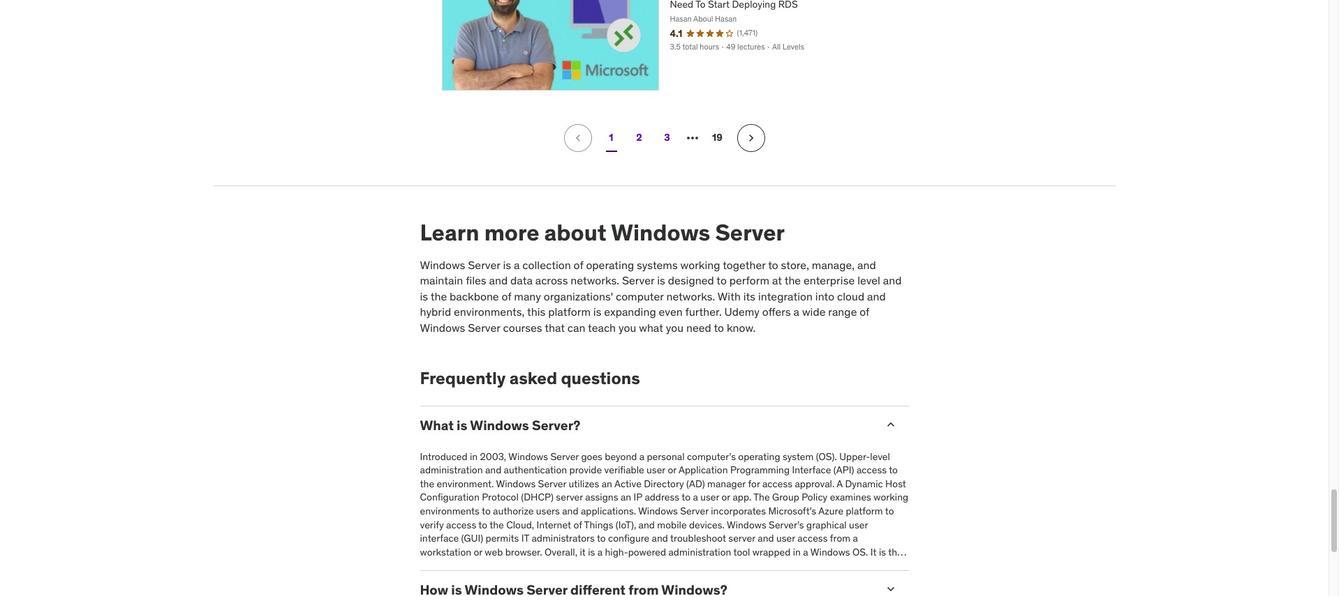 Task type: describe. For each thing, give the bounding box(es) containing it.
(dhcp)
[[521, 492, 554, 504]]

collection
[[522, 258, 571, 272]]

access up group
[[762, 478, 792, 491]]

authentication
[[504, 464, 567, 477]]

the
[[753, 492, 770, 504]]

perform
[[729, 274, 769, 288]]

or down (gui) at the bottom left of page
[[474, 546, 482, 559]]

powered
[[628, 546, 666, 559]]

server up "files"
[[468, 258, 500, 272]]

introduced
[[420, 451, 467, 463]]

web
[[485, 546, 503, 559]]

policy
[[802, 492, 828, 504]]

or left laptop
[[690, 560, 699, 573]]

small image
[[883, 418, 897, 432]]

0 horizontal spatial server
[[556, 492, 583, 504]]

verifiable
[[604, 464, 644, 477]]

azure
[[818, 505, 843, 518]]

(gui)
[[461, 533, 483, 545]]

a left wide
[[793, 305, 799, 319]]

of down cloud
[[860, 305, 869, 319]]

udemy
[[724, 305, 760, 319]]

know.
[[727, 321, 756, 335]]

configuration
[[420, 492, 479, 504]]

and right (iot),
[[639, 519, 655, 532]]

provide
[[569, 464, 602, 477]]

hybrid
[[420, 305, 451, 319]]

0 horizontal spatial in
[[470, 451, 478, 463]]

to down the things
[[597, 533, 606, 545]]

and right manage,
[[857, 258, 876, 272]]

working inside introduced in 2003, windows server goes beyond a personal computer's operating system (os). upper-level administration and authentication provide verifiable user or application programming interface (api) access to the environment. windows server utilizes an active directory (ad) manager for access approval. a dynamic host configuration protocol (dhcp) server assigns an ip address to a user or app. the group policy examines working environments to authorize users and applications. windows server incorporates microsoft's azure platform to verify access to the cloud, internet of things (iot), and mobile devices. windows server's graphical user interface (gui) permits it administrators to configure and troubleshoot server and user access from a workstation or web browser. overall, it is a high-powered administration tool wrapped in a windows os. it is the primary way to resolve issues that are beyond the workstation or laptop level.
[[874, 492, 908, 504]]

designed
[[668, 274, 714, 288]]

verify
[[420, 519, 444, 532]]

active
[[614, 478, 641, 491]]

server's
[[769, 519, 804, 532]]

to right way
[[474, 560, 483, 573]]

dynamic
[[845, 478, 883, 491]]

even
[[659, 305, 683, 319]]

this
[[527, 305, 545, 319]]

to down protocol
[[482, 505, 491, 518]]

3
[[664, 131, 670, 144]]

together
[[723, 258, 766, 272]]

it
[[870, 546, 877, 559]]

incorporates
[[711, 505, 766, 518]]

data
[[510, 274, 533, 288]]

and right cloud
[[867, 290, 886, 304]]

working inside the windows server is a collection of operating systems working together to store, manage, and maintain files and data across networks. server is designed to perform at the enterprise level and is the backbone of many organizations' computer networks. with its integration into cloud and hybrid environments, this platform is expanding even further. udemy offers a wide range of windows server courses that can teach you what you need to know.
[[680, 258, 720, 272]]

previous page image
[[571, 131, 585, 145]]

further.
[[685, 305, 722, 319]]

windows up authentication
[[508, 451, 548, 463]]

internet
[[537, 519, 571, 532]]

windows up systems
[[611, 218, 710, 247]]

maintain
[[420, 274, 463, 288]]

2
[[636, 131, 642, 144]]

to down host
[[885, 505, 894, 518]]

of inside introduced in 2003, windows server goes beyond a personal computer's operating system (os). upper-level administration and authentication provide verifiable user or application programming interface (api) access to the environment. windows server utilizes an active directory (ad) manager for access approval. a dynamic host configuration protocol (dhcp) server assigns an ip address to a user or app. the group policy examines working environments to authorize users and applications. windows server incorporates microsoft's azure platform to verify access to the cloud, internet of things (iot), and mobile devices. windows server's graphical user interface (gui) permits it administrators to configure and troubleshoot server and user access from a workstation or web browser. overall, it is a high-powered administration tool wrapped in a windows os. it is the primary way to resolve issues that are beyond the workstation or laptop level.
[[574, 519, 582, 532]]

the up the permits
[[490, 519, 504, 532]]

ip
[[634, 492, 642, 504]]

files
[[466, 274, 486, 288]]

server?
[[532, 417, 581, 434]]

offers
[[762, 305, 791, 319]]

(ad)
[[686, 478, 705, 491]]

to down (ad) at the right bottom of page
[[682, 492, 690, 504]]

things
[[584, 519, 613, 532]]

for
[[748, 478, 760, 491]]

cloud,
[[506, 519, 534, 532]]

many
[[514, 290, 541, 304]]

courses
[[503, 321, 542, 335]]

need
[[686, 321, 711, 335]]

graphical
[[806, 519, 847, 532]]

1 vertical spatial server
[[728, 533, 755, 545]]

enterprise
[[804, 274, 855, 288]]

1 horizontal spatial networks.
[[666, 290, 715, 304]]

to up with
[[717, 274, 727, 288]]

environments
[[420, 505, 480, 518]]

a up os.
[[853, 533, 858, 545]]

wide
[[802, 305, 826, 319]]

authorize
[[493, 505, 534, 518]]

protocol
[[482, 492, 519, 504]]

server up devices. at bottom right
[[680, 505, 709, 518]]

what
[[639, 321, 663, 335]]

way
[[455, 560, 472, 573]]

utilizes
[[569, 478, 599, 491]]

system
[[783, 451, 814, 463]]

store,
[[781, 258, 809, 272]]

backbone
[[450, 290, 499, 304]]

permits
[[486, 533, 519, 545]]

user up directory
[[647, 464, 665, 477]]

0 horizontal spatial an
[[602, 478, 612, 491]]

user down (ad) at the right bottom of page
[[700, 492, 719, 504]]

server up together
[[715, 218, 785, 247]]

server up provide
[[550, 451, 579, 463]]

browser.
[[505, 546, 542, 559]]

frequently asked questions
[[420, 368, 640, 390]]

windows server is a collection of operating systems working together to store, manage, and maintain files and data across networks. server is designed to perform at the enterprise level and is the backbone of many organizations' computer networks. with its integration into cloud and hybrid environments, this platform is expanding even further. udemy offers a wide range of windows server courses that can teach you what you need to know.
[[420, 258, 902, 335]]

group
[[772, 492, 799, 504]]

can
[[567, 321, 585, 335]]

operating inside introduced in 2003, windows server goes beyond a personal computer's operating system (os). upper-level administration and authentication provide verifiable user or application programming interface (api) access to the environment. windows server utilizes an active directory (ad) manager for access approval. a dynamic host configuration protocol (dhcp) server assigns an ip address to a user or app. the group policy examines working environments to authorize users and applications. windows server incorporates microsoft's azure platform to verify access to the cloud, internet of things (iot), and mobile devices. windows server's graphical user interface (gui) permits it administrators to configure and troubleshoot server and user access from a workstation or web browser. overall, it is a high-powered administration tool wrapped in a windows os. it is the primary way to resolve issues that are beyond the workstation or laptop level.
[[738, 451, 780, 463]]

windows down from
[[810, 546, 850, 559]]

high-
[[605, 546, 628, 559]]

upper-
[[839, 451, 870, 463]]

windows down address
[[638, 505, 678, 518]]

os.
[[852, 546, 868, 559]]

0 horizontal spatial administration
[[420, 464, 483, 477]]

0 vertical spatial beyond
[[605, 451, 637, 463]]

cloud
[[837, 290, 864, 304]]

a up 'data'
[[514, 258, 520, 272]]

computer
[[616, 290, 664, 304]]

platform inside the windows server is a collection of operating systems working together to store, manage, and maintain files and data across networks. server is designed to perform at the enterprise level and is the backbone of many organizations' computer networks. with its integration into cloud and hybrid environments, this platform is expanding even further. udemy offers a wide range of windows server courses that can teach you what you need to know.
[[548, 305, 591, 319]]

range
[[828, 305, 857, 319]]

expanding
[[604, 305, 656, 319]]

what
[[420, 417, 454, 434]]



Task type: vqa. For each thing, say whether or not it's contained in the screenshot.
POLICY
yes



Task type: locate. For each thing, give the bounding box(es) containing it.
questions
[[561, 368, 640, 390]]

1 vertical spatial an
[[621, 492, 631, 504]]

manager
[[707, 478, 746, 491]]

1 vertical spatial working
[[874, 492, 908, 504]]

operating up programming
[[738, 451, 780, 463]]

1 horizontal spatial in
[[793, 546, 801, 559]]

user down 'server's'
[[776, 533, 795, 545]]

of left 'many'
[[502, 290, 511, 304]]

wrapped
[[752, 546, 791, 559]]

a
[[837, 478, 843, 491]]

workstation down the powered
[[636, 560, 688, 573]]

platform inside introduced in 2003, windows server goes beyond a personal computer's operating system (os). upper-level administration and authentication provide verifiable user or application programming interface (api) access to the environment. windows server utilizes an active directory (ad) manager for access approval. a dynamic host configuration protocol (dhcp) server assigns an ip address to a user or app. the group policy examines working environments to authorize users and applications. windows server incorporates microsoft's azure platform to verify access to the cloud, internet of things (iot), and mobile devices. windows server's graphical user interface (gui) permits it administrators to configure and troubleshoot server and user access from a workstation or web browser. overall, it is a high-powered administration tool wrapped in a windows os. it is the primary way to resolve issues that are beyond the workstation or laptop level.
[[846, 505, 883, 518]]

a up verifiable
[[639, 451, 644, 463]]

1 horizontal spatial working
[[874, 492, 908, 504]]

1 horizontal spatial server
[[728, 533, 755, 545]]

networks. up organizations'
[[571, 274, 619, 288]]

1 vertical spatial administration
[[668, 546, 731, 559]]

1 horizontal spatial operating
[[738, 451, 780, 463]]

networks.
[[571, 274, 619, 288], [666, 290, 715, 304]]

that
[[545, 321, 565, 335], [549, 560, 567, 573]]

1 horizontal spatial administration
[[668, 546, 731, 559]]

1 horizontal spatial workstation
[[636, 560, 688, 573]]

0 vertical spatial in
[[470, 451, 478, 463]]

level up host
[[870, 451, 890, 463]]

or
[[668, 464, 676, 477], [722, 492, 730, 504], [474, 546, 482, 559], [690, 560, 699, 573]]

that down overall,
[[549, 560, 567, 573]]

1 horizontal spatial you
[[666, 321, 684, 335]]

0 horizontal spatial you
[[619, 321, 636, 335]]

that inside introduced in 2003, windows server goes beyond a personal computer's operating system (os). upper-level administration and authentication provide verifiable user or application programming interface (api) access to the environment. windows server utilizes an active directory (ad) manager for access approval. a dynamic host configuration protocol (dhcp) server assigns an ip address to a user or app. the group policy examines working environments to authorize users and applications. windows server incorporates microsoft's azure platform to verify access to the cloud, internet of things (iot), and mobile devices. windows server's graphical user interface (gui) permits it administrators to configure and troubleshoot server and user access from a workstation or web browser. overall, it is a high-powered administration tool wrapped in a windows os. it is the primary way to resolve issues that are beyond the workstation or laptop level.
[[549, 560, 567, 573]]

in right wrapped at the right of the page
[[793, 546, 801, 559]]

applications.
[[581, 505, 636, 518]]

platform
[[548, 305, 591, 319], [846, 505, 883, 518]]

to up host
[[889, 464, 898, 477]]

workstation down the "interface"
[[420, 546, 471, 559]]

the down high- on the left bottom of the page
[[620, 560, 634, 573]]

you down expanding
[[619, 321, 636, 335]]

windows down incorporates
[[727, 519, 766, 532]]

networks. down "designed"
[[666, 290, 715, 304]]

0 vertical spatial working
[[680, 258, 720, 272]]

organizations'
[[544, 290, 613, 304]]

app.
[[733, 492, 751, 504]]

it
[[521, 533, 529, 545]]

1 you from the left
[[619, 321, 636, 335]]

administration down troubleshoot
[[668, 546, 731, 559]]

0 horizontal spatial platform
[[548, 305, 591, 319]]

server down utilizes
[[556, 492, 583, 504]]

approval.
[[795, 478, 834, 491]]

1
[[609, 131, 613, 144]]

users
[[536, 505, 560, 518]]

platform down examines
[[846, 505, 883, 518]]

level.
[[731, 560, 754, 573]]

the right at
[[784, 274, 801, 288]]

and up wrapped at the right of the page
[[758, 533, 774, 545]]

interface
[[792, 464, 831, 477]]

1 horizontal spatial an
[[621, 492, 631, 504]]

the right it
[[888, 546, 903, 559]]

operating
[[586, 258, 634, 272], [738, 451, 780, 463]]

server up tool
[[728, 533, 755, 545]]

you down even
[[666, 321, 684, 335]]

in
[[470, 451, 478, 463], [793, 546, 801, 559]]

0 vertical spatial platform
[[548, 305, 591, 319]]

and right "enterprise"
[[883, 274, 902, 288]]

2 you from the left
[[666, 321, 684, 335]]

level inside introduced in 2003, windows server goes beyond a personal computer's operating system (os). upper-level administration and authentication provide verifiable user or application programming interface (api) access to the environment. windows server utilizes an active directory (ad) manager for access approval. a dynamic host configuration protocol (dhcp) server assigns an ip address to a user or app. the group policy examines working environments to authorize users and applications. windows server incorporates microsoft's azure platform to verify access to the cloud, internet of things (iot), and mobile devices. windows server's graphical user interface (gui) permits it administrators to configure and troubleshoot server and user access from a workstation or web browser. overall, it is a high-powered administration tool wrapped in a windows os. it is the primary way to resolve issues that are beyond the workstation or laptop level.
[[870, 451, 890, 463]]

(iot),
[[616, 519, 636, 532]]

a down (ad) at the right bottom of page
[[693, 492, 698, 504]]

teach
[[588, 321, 616, 335]]

windows up 2003,
[[470, 417, 529, 434]]

server down environments,
[[468, 321, 500, 335]]

0 vertical spatial administration
[[420, 464, 483, 477]]

access up (gui) at the bottom left of page
[[446, 519, 476, 532]]

the down maintain
[[431, 290, 447, 304]]

mobile
[[657, 519, 687, 532]]

0 horizontal spatial workstation
[[420, 546, 471, 559]]

1 vertical spatial level
[[870, 451, 890, 463]]

1 link
[[597, 124, 625, 152]]

server up computer
[[622, 274, 654, 288]]

computer's
[[687, 451, 736, 463]]

0 vertical spatial networks.
[[571, 274, 619, 288]]

1 vertical spatial networks.
[[666, 290, 715, 304]]

what is windows server?
[[420, 417, 581, 434]]

to up (gui) at the bottom left of page
[[478, 519, 487, 532]]

access down graphical on the right
[[798, 533, 828, 545]]

19
[[712, 131, 723, 144]]

0 vertical spatial an
[[602, 478, 612, 491]]

goes
[[581, 451, 602, 463]]

1 vertical spatial beyond
[[585, 560, 617, 573]]

0 vertical spatial level
[[857, 274, 880, 288]]

frequently
[[420, 368, 506, 390]]

with
[[718, 290, 741, 304]]

about
[[544, 218, 606, 247]]

administration down introduced
[[420, 464, 483, 477]]

introduced in 2003, windows server goes beyond a personal computer's operating system (os). upper-level administration and authentication provide verifiable user or application programming interface (api) access to the environment. windows server utilizes an active directory (ad) manager for access approval. a dynamic host configuration protocol (dhcp) server assigns an ip address to a user or app. the group policy examines working environments to authorize users and applications. windows server incorporates microsoft's azure platform to verify access to the cloud, internet of things (iot), and mobile devices. windows server's graphical user interface (gui) permits it administrators to configure and troubleshoot server and user access from a workstation or web browser. overall, it is a high-powered administration tool wrapped in a windows os. it is the primary way to resolve issues that are beyond the workstation or laptop level.
[[420, 451, 908, 573]]

1 vertical spatial in
[[793, 546, 801, 559]]

server
[[715, 218, 785, 247], [468, 258, 500, 272], [622, 274, 654, 288], [468, 321, 500, 335], [550, 451, 579, 463], [538, 478, 566, 491], [680, 505, 709, 518]]

more
[[484, 218, 539, 247]]

level inside the windows server is a collection of operating systems working together to store, manage, and maintain files and data across networks. server is designed to perform at the enterprise level and is the backbone of many organizations' computer networks. with its integration into cloud and hybrid environments, this platform is expanding even further. udemy offers a wide range of windows server courses that can teach you what you need to know.
[[857, 274, 880, 288]]

windows up protocol
[[496, 478, 536, 491]]

and down mobile
[[652, 533, 668, 545]]

2 link
[[625, 124, 653, 152]]

(os).
[[816, 451, 837, 463]]

of up organizations'
[[574, 258, 583, 272]]

windows down hybrid
[[420, 321, 465, 335]]

at
[[772, 274, 782, 288]]

application
[[679, 464, 728, 477]]

1 vertical spatial that
[[549, 560, 567, 573]]

tool
[[733, 546, 750, 559]]

an left "ip"
[[621, 492, 631, 504]]

ellipsis image
[[684, 130, 701, 146]]

configure
[[608, 533, 649, 545]]

to up at
[[768, 258, 778, 272]]

or down "personal"
[[668, 464, 676, 477]]

manage,
[[812, 258, 855, 272]]

what is windows server? button
[[420, 417, 872, 434]]

0 vertical spatial workstation
[[420, 546, 471, 559]]

next page image
[[744, 131, 758, 145]]

operating down learn more about windows server
[[586, 258, 634, 272]]

and up internet
[[562, 505, 578, 518]]

interface
[[420, 533, 459, 545]]

3 link
[[653, 124, 681, 152]]

microsoft's
[[768, 505, 816, 518]]

user
[[647, 464, 665, 477], [700, 492, 719, 504], [849, 519, 868, 532], [776, 533, 795, 545]]

asked
[[509, 368, 557, 390]]

windows up maintain
[[420, 258, 465, 272]]

platform up can
[[548, 305, 591, 319]]

1 vertical spatial workstation
[[636, 560, 688, 573]]

1 vertical spatial operating
[[738, 451, 780, 463]]

a down 'server's'
[[803, 546, 808, 559]]

or down manager
[[722, 492, 730, 504]]

0 vertical spatial operating
[[586, 258, 634, 272]]

primary
[[420, 560, 453, 573]]

user up from
[[849, 519, 868, 532]]

0 horizontal spatial operating
[[586, 258, 634, 272]]

into
[[815, 290, 834, 304]]

programming
[[730, 464, 790, 477]]

0 horizontal spatial working
[[680, 258, 720, 272]]

0 vertical spatial server
[[556, 492, 583, 504]]

and down 2003,
[[485, 464, 501, 477]]

and
[[857, 258, 876, 272], [489, 274, 508, 288], [883, 274, 902, 288], [867, 290, 886, 304], [485, 464, 501, 477], [562, 505, 578, 518], [639, 519, 655, 532], [652, 533, 668, 545], [758, 533, 774, 545]]

server
[[556, 492, 583, 504], [728, 533, 755, 545]]

it
[[580, 546, 586, 559]]

level up cloud
[[857, 274, 880, 288]]

administrators
[[532, 533, 595, 545]]

in left 2003,
[[470, 451, 478, 463]]

that left can
[[545, 321, 565, 335]]

the up configuration
[[420, 478, 434, 491]]

access
[[857, 464, 887, 477], [762, 478, 792, 491], [446, 519, 476, 532], [798, 533, 828, 545]]

beyond down high- on the left bottom of the page
[[585, 560, 617, 573]]

server up (dhcp)
[[538, 478, 566, 491]]

from
[[830, 533, 850, 545]]

examines
[[830, 492, 871, 504]]

working up "designed"
[[680, 258, 720, 272]]

working down host
[[874, 492, 908, 504]]

learn
[[420, 218, 479, 247]]

personal
[[647, 451, 685, 463]]

an up the assigns
[[602, 478, 612, 491]]

environments,
[[454, 305, 525, 319]]

(api)
[[833, 464, 854, 477]]

a left high- on the left bottom of the page
[[597, 546, 603, 559]]

across
[[535, 274, 568, 288]]

and right "files"
[[489, 274, 508, 288]]

host
[[885, 478, 906, 491]]

0 vertical spatial that
[[545, 321, 565, 335]]

to right need
[[714, 321, 724, 335]]

beyond up verifiable
[[605, 451, 637, 463]]

1 horizontal spatial platform
[[846, 505, 883, 518]]

operating inside the windows server is a collection of operating systems working together to store, manage, and maintain files and data across networks. server is designed to perform at the enterprise level and is the backbone of many organizations' computer networks. with its integration into cloud and hybrid environments, this platform is expanding even further. udemy offers a wide range of windows server courses that can teach you what you need to know.
[[586, 258, 634, 272]]

access up dynamic
[[857, 464, 887, 477]]

of up 'administrators'
[[574, 519, 582, 532]]

0 horizontal spatial networks.
[[571, 274, 619, 288]]

devices.
[[689, 519, 725, 532]]

1 vertical spatial platform
[[846, 505, 883, 518]]

of
[[574, 258, 583, 272], [502, 290, 511, 304], [860, 305, 869, 319], [574, 519, 582, 532]]

small image
[[883, 583, 897, 597]]

laptop
[[701, 560, 729, 573]]

that inside the windows server is a collection of operating systems working together to store, manage, and maintain files and data across networks. server is designed to perform at the enterprise level and is the backbone of many organizations' computer networks. with its integration into cloud and hybrid environments, this platform is expanding even further. udemy offers a wide range of windows server courses that can teach you what you need to know.
[[545, 321, 565, 335]]



